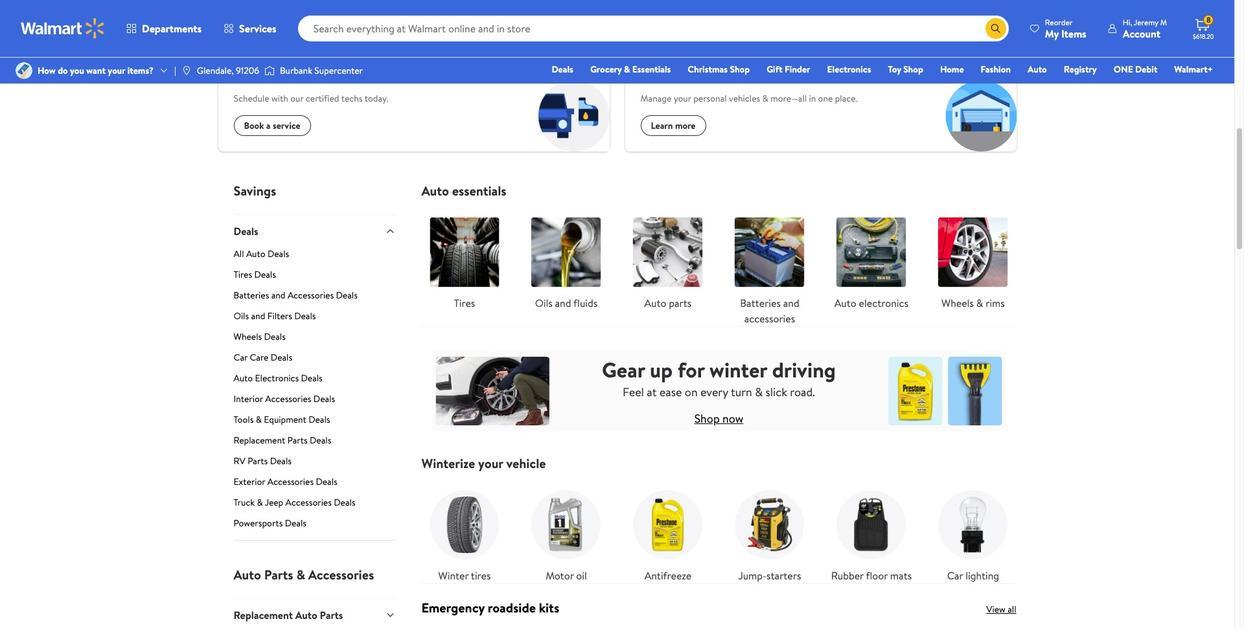 Task type: describe. For each thing, give the bounding box(es) containing it.
$24.88
[[328, 67, 363, 83]]

Search search field
[[298, 16, 1009, 41]]

emergency roadside kits
[[422, 599, 559, 617]]

& inside truck & jeep accessories deals link
[[257, 496, 263, 509]]

from
[[298, 67, 325, 83]]

fashion link
[[975, 62, 1017, 76]]

replacement auto parts button
[[234, 599, 396, 629]]

more
[[675, 119, 696, 132]]

deals down exterior accessories deals link
[[334, 496, 355, 509]]

replacement parts deals
[[234, 434, 331, 447]]

virtual garage
[[641, 67, 715, 83]]

parts for rv
[[248, 455, 268, 468]]

shop for christmas shop
[[730, 63, 750, 76]]

gear up for winter driving feel at ease on every turn & slick road.
[[602, 356, 836, 401]]

accessories inside truck & jeep accessories deals link
[[286, 496, 332, 509]]

list for auto essentials
[[414, 199, 1024, 326]]

car care deals
[[234, 351, 292, 364]]

reorder my items
[[1045, 17, 1087, 41]]

 image for burbank supercenter
[[264, 64, 275, 77]]

services button
[[213, 13, 287, 44]]

turn
[[731, 384, 752, 401]]

replacement auto parts
[[234, 609, 343, 623]]

rubber floor mats link
[[828, 482, 915, 584]]

replacement for replacement auto parts
[[234, 609, 293, 623]]

1 horizontal spatial electronics
[[827, 63, 871, 76]]

auto parts
[[645, 296, 692, 310]]

Walmart Site-Wide search field
[[298, 16, 1009, 41]]

toy shop link
[[882, 62, 929, 76]]

equipment
[[264, 414, 306, 426]]

rubber floor mats
[[831, 569, 912, 583]]

electronics link
[[821, 62, 877, 76]]

supercenter
[[314, 64, 363, 77]]

learn
[[651, 119, 673, 132]]

auto for auto services
[[218, 17, 246, 34]]

electronics
[[859, 296, 909, 310]]

manage
[[641, 92, 672, 105]]

schedule with our certified techs today.
[[234, 92, 388, 105]]

road.
[[790, 384, 815, 401]]

accessories inside interior accessories deals 'link'
[[265, 393, 311, 406]]

deals button
[[234, 214, 396, 248]]

tires deals
[[234, 268, 276, 281]]

deals inside dropdown button
[[234, 224, 258, 238]]

winter tires link
[[422, 482, 508, 584]]

burbank
[[280, 64, 312, 77]]

all auto deals
[[234, 248, 289, 261]]

auto essentials
[[422, 182, 506, 199]]

auto electronics deals link
[[234, 372, 396, 390]]

and for accessories
[[271, 289, 285, 302]]

learn more button
[[641, 115, 706, 136]]

winter
[[438, 569, 469, 583]]

view all
[[986, 603, 1016, 616]]

our
[[290, 92, 304, 105]]

rims
[[986, 296, 1005, 310]]

tires deals link
[[234, 268, 396, 287]]

deals down interior accessories deals 'link'
[[309, 414, 330, 426]]

care
[[250, 351, 269, 364]]

more—all
[[771, 92, 807, 105]]

list for winterize your vehicle
[[414, 472, 1024, 584]]

account
[[1123, 26, 1161, 41]]

auto for auto electronics
[[835, 296, 857, 310]]

mats
[[890, 569, 912, 583]]

8 $618.20
[[1193, 14, 1214, 41]]

car lighting link
[[930, 482, 1016, 584]]

wheels for wheels deals
[[234, 331, 262, 344]]

auto services
[[218, 17, 294, 34]]

oils for oils and fluids
[[535, 296, 553, 310]]

every
[[700, 384, 728, 401]]

hi,
[[1123, 17, 1132, 28]]

replacement parts deals link
[[234, 434, 396, 452]]

all auto deals link
[[234, 248, 396, 266]]

one
[[818, 92, 833, 105]]

 image for glendale, 91206
[[181, 65, 192, 76]]

oils for oils and filters deals
[[234, 310, 249, 323]]

learn more
[[651, 119, 696, 132]]

virtual garage image
[[945, 80, 1016, 151]]

tools & equipment deals
[[234, 414, 330, 426]]

tools & equipment deals link
[[234, 414, 396, 432]]

rv
[[234, 455, 245, 468]]

walmart+ link
[[1169, 62, 1219, 76]]

oil changes from $24.88
[[234, 67, 363, 83]]

oil
[[234, 67, 249, 83]]

replacement for replacement parts deals
[[234, 434, 285, 447]]

deals link
[[546, 62, 579, 76]]

a
[[266, 119, 271, 132]]

& right vehicles
[[762, 92, 768, 105]]

& inside gear up for winter driving feel at ease on every turn & slick road.
[[755, 384, 763, 401]]

& inside tools & equipment deals link
[[256, 414, 262, 426]]

auto for auto parts
[[645, 296, 667, 310]]

glendale, 91206
[[197, 64, 259, 77]]

home link
[[934, 62, 970, 76]]

deals down tires deals link
[[336, 289, 358, 302]]

services
[[239, 21, 276, 36]]

oil changes from $24.88 image
[[538, 80, 609, 151]]

winterize your vehicle
[[422, 455, 546, 472]]

deals down oils and filters deals
[[264, 331, 286, 344]]

jeep
[[265, 496, 283, 509]]

wheels deals link
[[234, 331, 396, 349]]

your for winterize your vehicle
[[478, 455, 503, 472]]

parts inside dropdown button
[[320, 609, 343, 623]]

motor
[[546, 569, 574, 583]]

auto parts link
[[625, 209, 711, 311]]

batteries for batteries and accessories deals
[[234, 289, 269, 302]]

walmart image
[[21, 18, 105, 39]]

exterior accessories deals
[[234, 476, 337, 489]]

savings
[[234, 182, 276, 199]]

auto electronics
[[835, 296, 909, 310]]

accessories up the replacement auto parts dropdown button
[[308, 566, 374, 584]]

departments button
[[115, 13, 213, 44]]

personal
[[694, 92, 727, 105]]

oils and filters deals
[[234, 310, 316, 323]]

powersports deals link
[[234, 517, 396, 541]]

oils and fluids link
[[523, 209, 609, 311]]

auto inside dropdown button
[[295, 609, 317, 623]]

fluids
[[574, 296, 598, 310]]

powersports
[[234, 517, 283, 530]]

gear
[[602, 356, 645, 384]]

departments
[[142, 21, 202, 36]]

deals down the truck & jeep accessories deals
[[285, 517, 307, 530]]

driving
[[772, 356, 836, 384]]

parts for auto
[[264, 566, 293, 584]]

auto for auto parts & accessories
[[234, 566, 261, 584]]



Task type: vqa. For each thing, say whether or not it's contained in the screenshot.
the Skywalker
no



Task type: locate. For each thing, give the bounding box(es) containing it.
auto down "auto parts & accessories"
[[295, 609, 317, 623]]

& right turn
[[755, 384, 763, 401]]

for
[[678, 356, 705, 384]]

want
[[86, 64, 106, 77]]

oils left fluids
[[535, 296, 553, 310]]

shop for toy shop
[[903, 63, 923, 76]]

& up the replacement auto parts dropdown button
[[296, 566, 305, 584]]

0 vertical spatial replacement
[[234, 434, 285, 447]]

shop now link
[[694, 411, 744, 427]]

oils
[[535, 296, 553, 310], [234, 310, 249, 323]]

rubber
[[831, 569, 864, 583]]

auto left essentials
[[422, 182, 449, 199]]

deals down the auto electronics deals "link"
[[314, 393, 335, 406]]

batteries and accessories deals link
[[234, 289, 396, 307]]

1 vertical spatial wheels
[[234, 331, 262, 344]]

gift
[[767, 63, 783, 76]]

oils and filters deals link
[[234, 310, 396, 328]]

do
[[58, 64, 68, 77]]

and up filters
[[271, 289, 285, 302]]

car inside list
[[947, 569, 963, 583]]

0 vertical spatial list
[[414, 199, 1024, 326]]

with
[[271, 92, 288, 105]]

exterior
[[234, 476, 265, 489]]

accessories inside exterior accessories deals link
[[268, 476, 314, 489]]

accessories down exterior accessories deals link
[[286, 496, 332, 509]]

deals down rv parts deals link
[[316, 476, 337, 489]]

& left jeep
[[257, 496, 263, 509]]

your
[[108, 64, 125, 77], [674, 92, 691, 105], [478, 455, 503, 472]]

virtual
[[641, 67, 675, 83]]

tires
[[471, 569, 491, 583]]

list
[[414, 199, 1024, 326], [414, 472, 1024, 584]]

batteries up accessories
[[740, 296, 781, 310]]

1 vertical spatial list
[[414, 472, 1024, 584]]

auto electronics link
[[828, 209, 915, 311]]

2 replacement from the top
[[234, 609, 293, 623]]

auto right all
[[246, 248, 265, 261]]

auto left the electronics at the right top of page
[[835, 296, 857, 310]]

deals up tires deals
[[268, 248, 289, 261]]

car left "lighting"
[[947, 569, 963, 583]]

electronics
[[827, 63, 871, 76], [255, 372, 299, 385]]

0 horizontal spatial electronics
[[255, 372, 299, 385]]

you
[[70, 64, 84, 77]]

batteries inside batteries and accessories
[[740, 296, 781, 310]]

list containing tires
[[414, 199, 1024, 326]]

christmas
[[688, 63, 728, 76]]

electronics inside "link"
[[255, 372, 299, 385]]

up
[[650, 356, 673, 384]]

 image left how
[[16, 62, 32, 79]]

electronics up interior accessories deals
[[255, 372, 299, 385]]

place.
[[835, 92, 858, 105]]

batteries for batteries and accessories
[[740, 296, 781, 310]]

oils up wheels deals in the left bottom of the page
[[234, 310, 249, 323]]

0 vertical spatial wheels
[[942, 296, 974, 310]]

0 horizontal spatial batteries
[[234, 289, 269, 302]]

items
[[1061, 26, 1087, 41]]

replacement up rv parts deals
[[234, 434, 285, 447]]

truck
[[234, 496, 255, 509]]

replacement down "auto parts & accessories"
[[234, 609, 293, 623]]

auto for auto electronics deals
[[234, 372, 253, 385]]

one
[[1114, 63, 1133, 76]]

walmart+
[[1174, 63, 1213, 76]]

book a service button
[[234, 115, 311, 136]]

auto parts & accessories
[[234, 566, 374, 584]]

0 horizontal spatial wheels
[[234, 331, 262, 344]]

tools
[[234, 414, 254, 426]]

fashion
[[981, 63, 1011, 76]]

deals down car care deals link
[[301, 372, 323, 385]]

shop up vehicles
[[730, 63, 750, 76]]

deals down tools & equipment deals link
[[310, 434, 331, 447]]

interior accessories deals link
[[234, 393, 396, 411]]

burbank supercenter
[[280, 64, 363, 77]]

& inside grocery & essentials link
[[624, 63, 630, 76]]

winter
[[710, 356, 767, 384]]

1 horizontal spatial  image
[[181, 65, 192, 76]]

your for manage your personal vehicles & more—all in one place.
[[674, 92, 691, 105]]

auto down my
[[1028, 63, 1047, 76]]

electronics up place.
[[827, 63, 871, 76]]

& right tools
[[256, 414, 262, 426]]

2 horizontal spatial shop
[[903, 63, 923, 76]]

parts down "auto parts & accessories"
[[320, 609, 343, 623]]

and for filters
[[251, 310, 265, 323]]

batteries down tires deals
[[234, 289, 269, 302]]

hi, jeremy m account
[[1123, 17, 1167, 41]]

0 horizontal spatial car
[[234, 351, 248, 364]]

jump-starters link
[[727, 482, 813, 584]]

and left fluids
[[555, 296, 571, 310]]

deals down all auto deals
[[254, 268, 276, 281]]

0 horizontal spatial tires
[[234, 268, 252, 281]]

grocery & essentials
[[590, 63, 671, 76]]

0 vertical spatial electronics
[[827, 63, 871, 76]]

oils inside list
[[535, 296, 553, 310]]

2 horizontal spatial your
[[674, 92, 691, 105]]

accessories inside batteries and accessories deals link
[[288, 289, 334, 302]]

your right want
[[108, 64, 125, 77]]

wheels inside 'link'
[[234, 331, 262, 344]]

auto for auto
[[1028, 63, 1047, 76]]

items?
[[127, 64, 154, 77]]

parts down equipment
[[287, 434, 308, 447]]

tires
[[234, 268, 252, 281], [454, 296, 475, 310]]

0 horizontal spatial your
[[108, 64, 125, 77]]

wheels for wheels & rims
[[942, 296, 974, 310]]

your left the vehicle
[[478, 455, 503, 472]]

auto down powersports
[[234, 566, 261, 584]]

book
[[244, 119, 264, 132]]

1 replacement from the top
[[234, 434, 285, 447]]

& left rims
[[976, 296, 983, 310]]

and for fluids
[[555, 296, 571, 310]]

2 list from the top
[[414, 472, 1024, 584]]

starters
[[767, 569, 801, 583]]

truck & jeep accessories deals
[[234, 496, 355, 509]]

deals inside "link"
[[301, 372, 323, 385]]

accessories up equipment
[[265, 393, 311, 406]]

tires for tires deals
[[234, 268, 252, 281]]

toy shop
[[888, 63, 923, 76]]

|
[[174, 64, 176, 77]]

0 horizontal spatial shop
[[694, 411, 720, 427]]

auto
[[218, 17, 246, 34], [1028, 63, 1047, 76], [422, 182, 449, 199], [246, 248, 265, 261], [645, 296, 667, 310], [835, 296, 857, 310], [234, 372, 253, 385], [234, 566, 261, 584], [295, 609, 317, 623]]

1 horizontal spatial your
[[478, 455, 503, 472]]

accessories down tires deals link
[[288, 289, 334, 302]]

auto left parts on the top right of the page
[[645, 296, 667, 310]]

book a service
[[244, 119, 300, 132]]

 image for how do you want your items?
[[16, 62, 32, 79]]

deals down 'replacement parts deals'
[[270, 455, 292, 468]]

vehicles
[[729, 92, 760, 105]]

0 vertical spatial car
[[234, 351, 248, 364]]

christmas shop
[[688, 63, 750, 76]]

garage
[[678, 67, 715, 83]]

list containing winter tires
[[414, 472, 1024, 584]]

exterior accessories deals link
[[234, 476, 396, 494]]

parts right rv on the bottom
[[248, 455, 268, 468]]

1 horizontal spatial car
[[947, 569, 963, 583]]

tires inside tires deals link
[[234, 268, 252, 281]]

car for car lighting
[[947, 569, 963, 583]]

1 horizontal spatial batteries
[[740, 296, 781, 310]]

 image
[[16, 62, 32, 79], [264, 64, 275, 77], [181, 65, 192, 76]]

tires link
[[422, 209, 508, 311]]

auto up interior
[[234, 372, 253, 385]]

and up wheels deals in the left bottom of the page
[[251, 310, 265, 323]]

interior accessories deals
[[234, 393, 335, 406]]

your down the virtual garage
[[674, 92, 691, 105]]

today.
[[365, 92, 388, 105]]

auto for auto essentials
[[422, 182, 449, 199]]

parts for replacement
[[287, 434, 308, 447]]

0 horizontal spatial oils
[[234, 310, 249, 323]]

wheels left rims
[[942, 296, 974, 310]]

wheels up the care
[[234, 331, 262, 344]]

parts up replacement auto parts
[[264, 566, 293, 584]]

deals down batteries and accessories deals link
[[294, 310, 316, 323]]

0 vertical spatial tires
[[234, 268, 252, 281]]

one debit
[[1114, 63, 1158, 76]]

car left the care
[[234, 351, 248, 364]]

accessories
[[744, 312, 795, 326]]

slick
[[766, 384, 787, 401]]

powersports deals
[[234, 517, 307, 530]]

interior
[[234, 393, 263, 406]]

search icon image
[[991, 23, 1001, 34]]

1 horizontal spatial shop
[[730, 63, 750, 76]]

deals up auto electronics deals
[[271, 351, 292, 364]]

car for car care deals
[[234, 351, 248, 364]]

auto inside "link"
[[234, 372, 253, 385]]

parts
[[669, 296, 692, 310]]

lighting
[[966, 569, 999, 583]]

accessories up the truck & jeep accessories deals
[[268, 476, 314, 489]]

 image right the |
[[181, 65, 192, 76]]

2 horizontal spatial  image
[[264, 64, 275, 77]]

&
[[624, 63, 630, 76], [762, 92, 768, 105], [976, 296, 983, 310], [755, 384, 763, 401], [256, 414, 262, 426], [257, 496, 263, 509], [296, 566, 305, 584]]

and inside batteries and accessories
[[783, 296, 799, 310]]

gear up for winter driving. feel at ease on every turn & slick road. shop now. image
[[432, 351, 1006, 432]]

2 vertical spatial your
[[478, 455, 503, 472]]

shop inside "link"
[[730, 63, 750, 76]]

registry link
[[1058, 62, 1103, 76]]

0 vertical spatial your
[[108, 64, 125, 77]]

1 vertical spatial electronics
[[255, 372, 299, 385]]

home
[[940, 63, 964, 76]]

shop left now
[[694, 411, 720, 427]]

1 list from the top
[[414, 199, 1024, 326]]

kits
[[539, 599, 559, 617]]

1 vertical spatial tires
[[454, 296, 475, 310]]

1 horizontal spatial oils
[[535, 296, 553, 310]]

0 horizontal spatial  image
[[16, 62, 32, 79]]

auto left services
[[218, 17, 246, 34]]

replacement inside dropdown button
[[234, 609, 293, 623]]

and up accessories
[[783, 296, 799, 310]]

& right grocery
[[624, 63, 630, 76]]

techs
[[341, 92, 363, 105]]

1 horizontal spatial wheels
[[942, 296, 974, 310]]

& inside wheels & rims link
[[976, 296, 983, 310]]

jeremy
[[1134, 17, 1159, 28]]

batteries and accessories link
[[727, 209, 813, 326]]

essentials
[[452, 182, 506, 199]]

jump-
[[738, 569, 767, 583]]

1 vertical spatial car
[[947, 569, 963, 583]]

deals up all
[[234, 224, 258, 238]]

wheels & rims
[[942, 296, 1005, 310]]

1 horizontal spatial tires
[[454, 296, 475, 310]]

1 vertical spatial replacement
[[234, 609, 293, 623]]

 image right 91206
[[264, 64, 275, 77]]

reorder
[[1045, 17, 1073, 28]]

shop right toy
[[903, 63, 923, 76]]

feel
[[623, 384, 644, 401]]

tires inside tires link
[[454, 296, 475, 310]]

wheels inside list
[[942, 296, 974, 310]]

tires for tires
[[454, 296, 475, 310]]

deals left grocery
[[552, 63, 573, 76]]

1 vertical spatial your
[[674, 92, 691, 105]]

and for accessories
[[783, 296, 799, 310]]

auto electronics deals
[[234, 372, 323, 385]]



